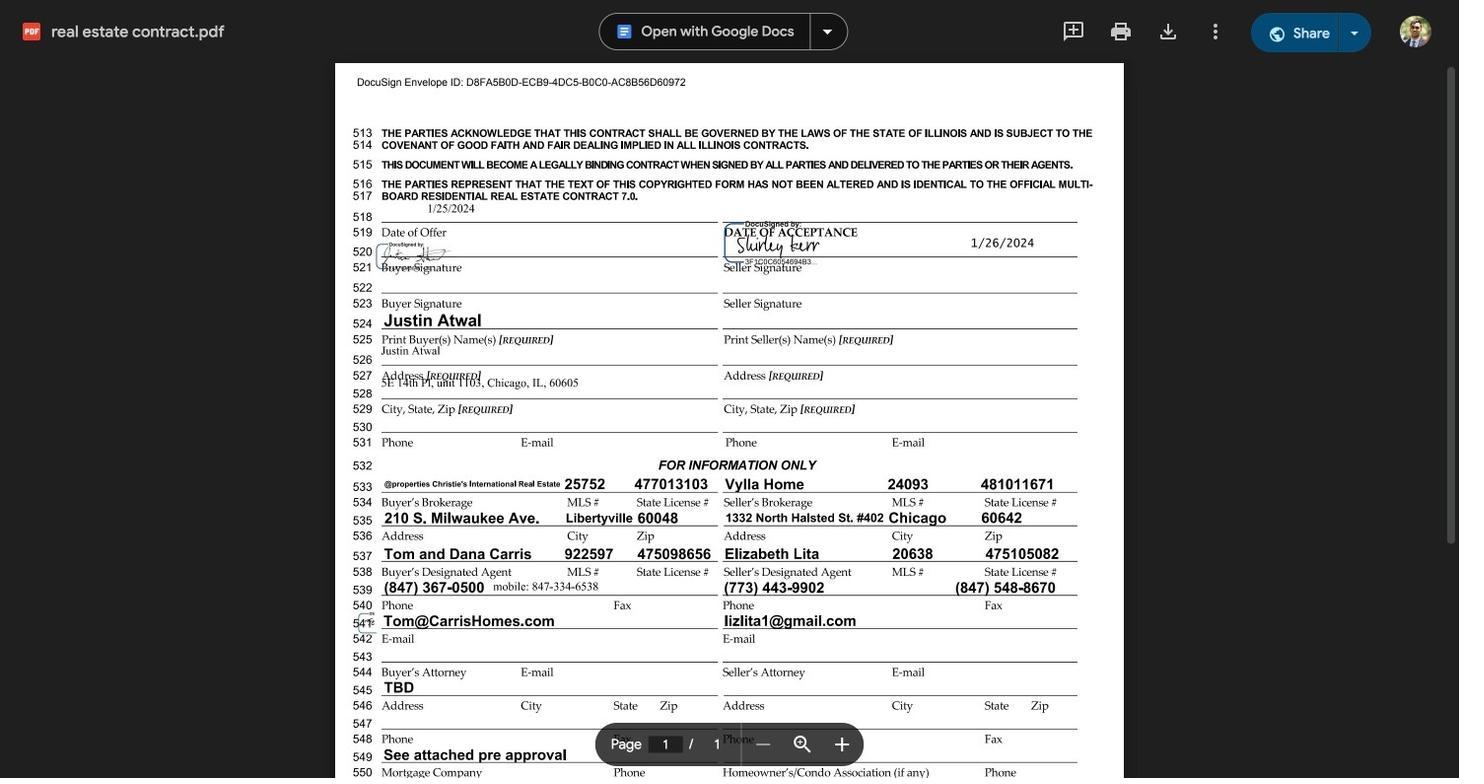 Task type: locate. For each thing, give the bounding box(es) containing it.
share. anyone with the link. anyone who has the link can access. no sign-in required. image
[[1268, 25, 1286, 43]]

document inside showing viewer. element
[[335, 63, 1124, 778]]

Page is 1 text field
[[648, 736, 683, 753]]

zoom out image
[[752, 733, 775, 756]]

zoom in image
[[831, 733, 854, 756]]

document
[[335, 63, 1124, 778]]

application
[[0, 0, 1460, 778]]

showing viewer. element
[[0, 0, 1460, 778]]



Task type: vqa. For each thing, say whether or not it's contained in the screenshot.
More actions icon
yes



Task type: describe. For each thing, give the bounding box(es) containing it.
pdf icon image
[[23, 23, 40, 40]]

download image
[[1157, 20, 1180, 43]]

quick sharing actions image
[[1351, 32, 1359, 36]]

fit to width image
[[791, 733, 815, 756]]

more actions image
[[1204, 20, 1228, 43]]

print image
[[1109, 20, 1133, 43]]

page 1 of 1 element
[[595, 723, 742, 766]]

add a comment image
[[1062, 20, 1086, 43]]



